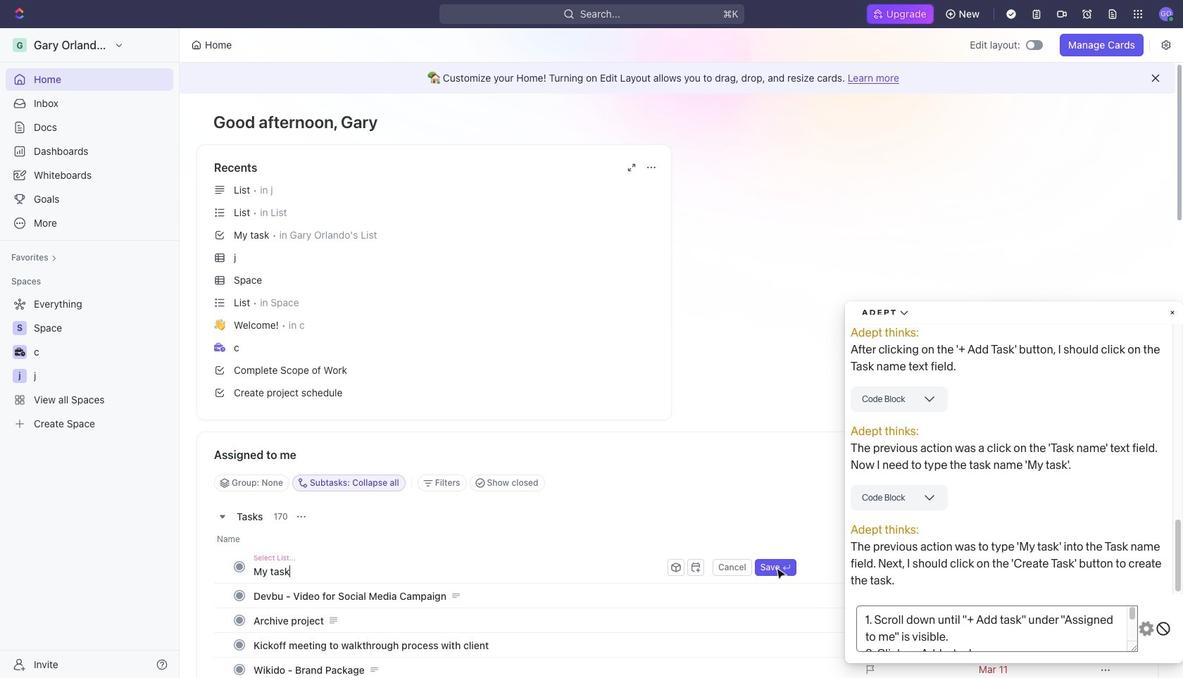 Task type: locate. For each thing, give the bounding box(es) containing it.
Search tasks... text field
[[945, 473, 1086, 494]]

alert
[[180, 63, 1176, 94]]

j, , element
[[13, 369, 27, 383]]

Task name or type '/' for commands text field
[[254, 560, 665, 583]]

tree inside sidebar navigation
[[6, 293, 173, 435]]

tree
[[6, 293, 173, 435]]



Task type: vqa. For each thing, say whether or not it's contained in the screenshot.
the top Save
no



Task type: describe. For each thing, give the bounding box(es) containing it.
gary orlando's workspace, , element
[[13, 38, 27, 52]]

business time image
[[214, 343, 225, 352]]

sidebar navigation
[[0, 28, 182, 678]]

space, , element
[[13, 321, 27, 335]]

business time image
[[14, 348, 25, 357]]



